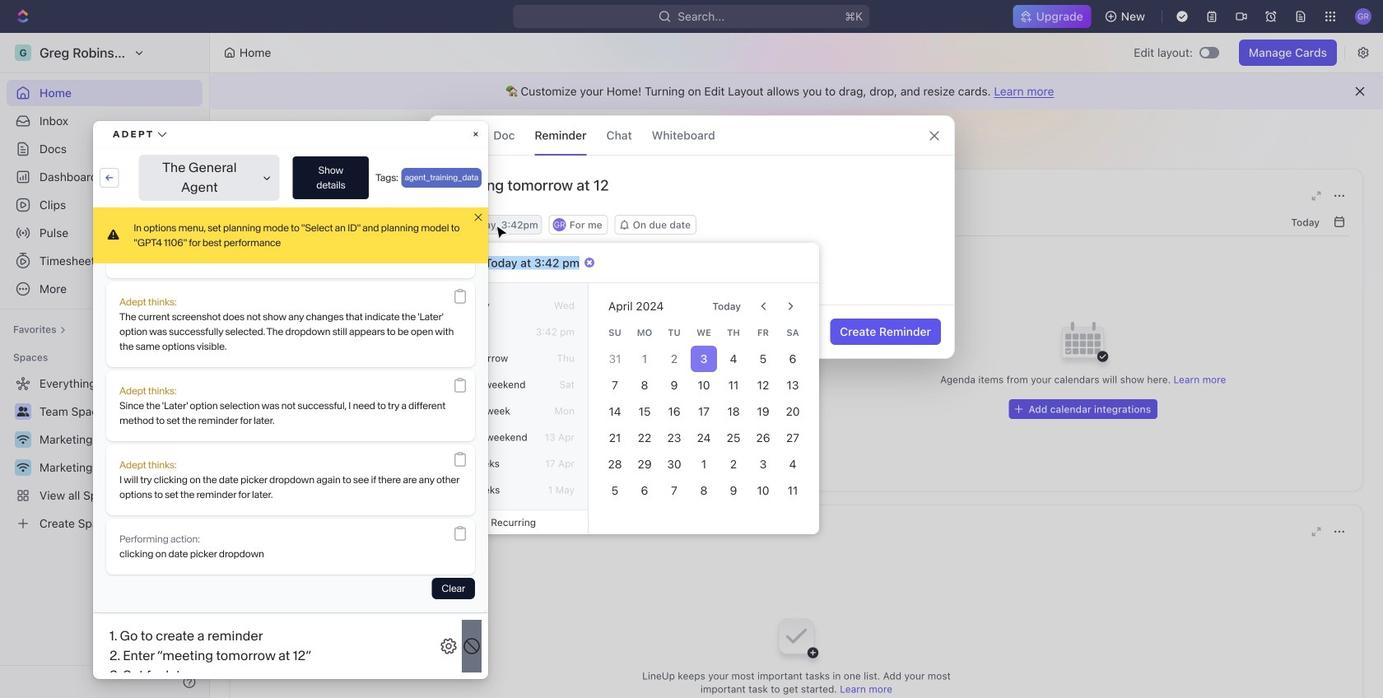 Task type: describe. For each thing, give the bounding box(es) containing it.
Due date text field
[[485, 256, 580, 269]]

sidebar navigation
[[0, 33, 210, 698]]



Task type: locate. For each thing, give the bounding box(es) containing it.
Reminder na﻿me or type '/' for commands text field
[[429, 175, 954, 215]]

tree
[[7, 370, 203, 537]]

alert
[[210, 73, 1383, 109]]

dialog
[[428, 115, 955, 359]]

tree inside sidebar navigation
[[7, 370, 203, 537]]



Task type: vqa. For each thing, say whether or not it's contained in the screenshot.
New button
no



